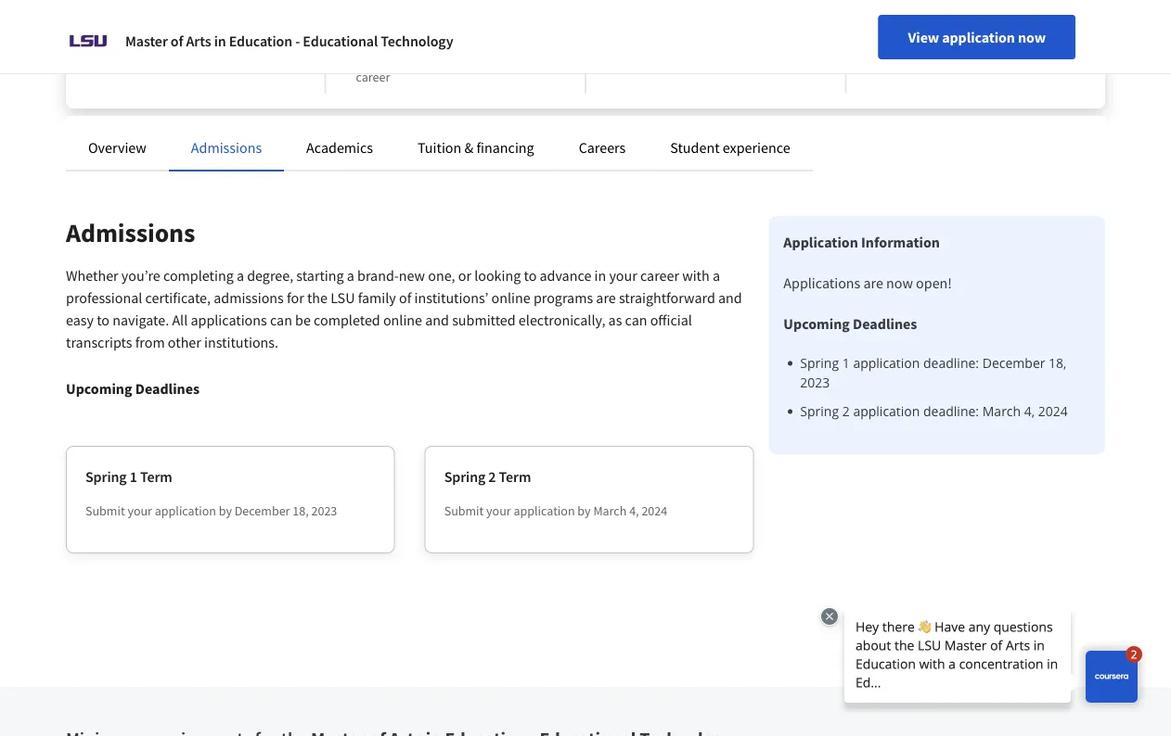 Task type: locate. For each thing, give the bounding box(es) containing it.
0 horizontal spatial december
[[235, 503, 290, 520]]

1 horizontal spatial march
[[983, 403, 1021, 420]]

by
[[280, 32, 294, 48], [219, 503, 232, 520], [578, 503, 591, 520]]

1 submit from the left
[[85, 503, 125, 520]]

and left help
[[431, 50, 451, 67]]

1 horizontal spatial with
[[964, 6, 988, 22]]

march inside 'list item'
[[983, 403, 1021, 420]]

career
[[356, 69, 390, 85], [640, 266, 679, 285]]

tuition
[[418, 138, 462, 157]]

ranked
[[96, 13, 136, 30]]

2 horizontal spatial can
[[625, 311, 647, 330]]

application down spring 1 application deadline: december 18, 2023
[[853, 403, 920, 420]]

experience
[[723, 138, 790, 157]]

brand-
[[357, 266, 399, 285]]

0 vertical spatial &
[[152, 50, 160, 67]]

application inside 'list item'
[[853, 403, 920, 420]]

0 horizontal spatial upcoming
[[66, 380, 132, 398]]

for left the
[[287, 289, 304, 307]]

by for spring 1 term
[[219, 503, 232, 520]]

0 horizontal spatial can
[[270, 311, 292, 330]]

2 for term
[[489, 468, 496, 486]]

application for spring 1 application deadline: december 18, 2023
[[853, 403, 920, 420]]

0 horizontal spatial a
[[237, 266, 244, 285]]

1 horizontal spatial 1
[[843, 355, 850, 372]]

academics
[[306, 138, 373, 157]]

1 vertical spatial 4,
[[629, 503, 639, 520]]

open!
[[916, 274, 952, 292]]

to
[[524, 266, 537, 285], [97, 311, 110, 330]]

a up 'admissions'
[[237, 266, 244, 285]]

deadline:
[[924, 355, 979, 372], [924, 403, 979, 420]]

education inside ranked top 100 for best online master's in education for veterans by u.s. news & world report
[[156, 32, 211, 48]]

0 horizontal spatial submit
[[85, 503, 125, 520]]

1 vertical spatial 2024
[[642, 503, 668, 520]]

admissions down report
[[191, 138, 262, 157]]

advance inside designed for working professionals, this degree can be earned in as little as 15 months and help advance your career
[[481, 50, 526, 67]]

your inside designed for working professionals, this degree can be earned in as little as 15 months and help advance your career
[[529, 50, 553, 67]]

your down little
[[529, 50, 553, 67]]

and
[[877, 6, 898, 22], [1051, 6, 1072, 22], [431, 50, 451, 67], [718, 289, 742, 307], [425, 311, 449, 330]]

deadline: down the spring 1 application deadline: december 18, 2023 list item
[[924, 403, 979, 420]]

1 horizontal spatial 18,
[[1049, 355, 1067, 372]]

of down new
[[399, 289, 412, 307]]

18, for submit your application by december 18, 2023
[[293, 503, 309, 520]]

career up straightforward on the top right
[[640, 266, 679, 285]]

1 horizontal spatial education
[[229, 32, 292, 50]]

0 vertical spatial as
[[510, 32, 522, 48]]

2 submit from the left
[[444, 503, 484, 520]]

1 horizontal spatial term
[[499, 468, 531, 486]]

0 horizontal spatial deadlines
[[135, 380, 200, 398]]

deadlines for admissions
[[135, 380, 200, 398]]

spring 2 application deadline: march 4, 2024 list item
[[800, 402, 1091, 421]]

application down the hands-
[[942, 28, 1015, 46]]

in down "best"
[[214, 32, 226, 50]]

100
[[162, 13, 181, 30]]

family
[[358, 289, 396, 307]]

can left official
[[625, 311, 647, 330]]

4, for spring 2 term
[[629, 503, 639, 520]]

deadline: for december
[[924, 355, 979, 372]]

0 horizontal spatial 2024
[[642, 503, 668, 520]]

advance
[[481, 50, 526, 67], [540, 266, 592, 285]]

0 vertical spatial march
[[983, 403, 1021, 420]]

0 horizontal spatial 4,
[[629, 503, 639, 520]]

1 horizontal spatial online
[[492, 289, 531, 307]]

0 vertical spatial admissions
[[191, 138, 262, 157]]

career down 15 on the left top of the page
[[356, 69, 390, 85]]

deadline: inside spring 1 application deadline: december 18, 2023
[[924, 355, 979, 372]]

december inside spring 1 application deadline: december 18, 2023
[[983, 355, 1046, 372]]

spring 1 application deadline: december 18, 2023
[[800, 355, 1067, 392]]

in inside whether you're completing a degree, starting a brand-new one, or looking to advance in your career with a professional certificate, admissions for the lsu family of institutions' online programs are straightforward and easy to navigate. all applications can be completed online and submitted electronically, as can official transcripts from other institutions.
[[595, 266, 606, 285]]

applications
[[784, 274, 861, 292]]

0 vertical spatial to
[[524, 266, 537, 285]]

1 horizontal spatial be
[[441, 32, 454, 48]]

admissions up 'you're'
[[66, 217, 195, 249]]

degree
[[379, 32, 416, 48]]

education down online
[[229, 32, 292, 50]]

in down professionals,
[[498, 32, 508, 48]]

1
[[843, 355, 850, 372], [130, 468, 137, 486]]

videos,
[[920, 0, 959, 4]]

as right electronically,
[[609, 311, 622, 330]]

spring inside 'list item'
[[800, 403, 839, 420]]

-
[[295, 32, 300, 50]]

looking
[[474, 266, 521, 285]]

be inside designed for working professionals, this degree can be earned in as little as 15 months and help advance your career
[[441, 32, 454, 48]]

1 vertical spatial deadline:
[[924, 403, 979, 420]]

of inside whether you're completing a degree, starting a brand-new one, or looking to advance in your career with a professional certificate, admissions for the lsu family of institutions' online programs are straightforward and easy to navigate. all applications can be completed online and submitted electronically, as can official transcripts from other institutions.
[[399, 289, 412, 307]]

student
[[670, 138, 720, 157]]

2 deadline: from the top
[[924, 403, 979, 420]]

18, inside spring 1 application deadline: december 18, 2023
[[1049, 355, 1067, 372]]

all
[[172, 311, 188, 330]]

deadlines
[[853, 315, 917, 333], [135, 380, 200, 398]]

spring for spring 2 term
[[444, 468, 486, 486]]

upcoming deadlines for admissions
[[66, 380, 200, 398]]

0 vertical spatial 1
[[843, 355, 850, 372]]

professionals,
[[473, 13, 549, 30]]

1 vertical spatial as
[[356, 50, 368, 67]]

now inside "button"
[[1018, 28, 1046, 46]]

master of arts in education - educational technology
[[125, 32, 453, 50]]

1 deadline: from the top
[[924, 355, 979, 372]]

and inside designed for working professionals, this degree can be earned in as little as 15 months and help advance your career
[[431, 50, 451, 67]]

& right tuition
[[465, 138, 474, 157]]

upcoming
[[784, 315, 850, 333], [66, 380, 132, 398]]

for up report
[[213, 32, 228, 48]]

upcoming down applications
[[784, 315, 850, 333]]

0 horizontal spatial now
[[886, 274, 913, 292]]

2024 inside 'list item'
[[1039, 403, 1068, 420]]

0 vertical spatial 4,
[[1025, 403, 1035, 420]]

are down application information
[[864, 274, 884, 292]]

0 vertical spatial december
[[983, 355, 1046, 372]]

list
[[791, 354, 1091, 421]]

0 horizontal spatial &
[[152, 50, 160, 67]]

application up spring 2 application deadline: march 4, 2024
[[853, 355, 920, 372]]

be inside whether you're completing a degree, starting a brand-new one, or looking to advance in your career with a professional certificate, admissions for the lsu family of institutions' online programs are straightforward and easy to navigate. all applications can be completed online and submitted electronically, as can official transcripts from other institutions.
[[295, 311, 311, 330]]

& right news at top left
[[152, 50, 160, 67]]

advance up programs
[[540, 266, 592, 285]]

term up submit your application by march 4, 2024
[[499, 468, 531, 486]]

2 vertical spatial as
[[609, 311, 622, 330]]

1 down the applications are now open! at the right of the page
[[843, 355, 850, 372]]

online down family
[[383, 311, 422, 330]]

upcoming deadlines down from
[[66, 380, 200, 398]]

of
[[171, 32, 183, 50], [399, 289, 412, 307]]

a up straightforward on the top right
[[713, 266, 720, 285]]

upcoming down transcripts
[[66, 380, 132, 398]]

the
[[307, 289, 328, 307]]

4,
[[1025, 403, 1035, 420], [629, 503, 639, 520]]

0 vertical spatial deadlines
[[853, 315, 917, 333]]

now for application
[[1018, 28, 1046, 46]]

application for spring 2 term
[[514, 503, 575, 520]]

as left 15 on the left top of the page
[[356, 50, 368, 67]]

upcoming deadlines
[[784, 315, 917, 333], [66, 380, 200, 398]]

0 vertical spatial upcoming
[[784, 315, 850, 333]]

0 vertical spatial deadline:
[[924, 355, 979, 372]]

advance down earned
[[481, 50, 526, 67]]

submit down spring 1 term
[[85, 503, 125, 520]]

1 vertical spatial march
[[593, 503, 627, 520]]

4, for spring 1 application deadline: december 18, 2023
[[1025, 403, 1035, 420]]

1 horizontal spatial upcoming deadlines
[[784, 315, 917, 333]]

overview
[[88, 138, 147, 157]]

as
[[510, 32, 522, 48], [356, 50, 368, 67], [609, 311, 622, 330]]

2 education from the left
[[229, 32, 292, 50]]

0 horizontal spatial career
[[356, 69, 390, 85]]

master
[[125, 32, 168, 50]]

1 horizontal spatial submit
[[444, 503, 484, 520]]

1 education from the left
[[156, 32, 211, 48]]

now left open!
[[886, 274, 913, 292]]

0 horizontal spatial 18,
[[293, 503, 309, 520]]

with inside lecture videos, hands-on projects, and connection with instructors and peers
[[964, 6, 988, 22]]

1 horizontal spatial of
[[399, 289, 412, 307]]

1 horizontal spatial deadlines
[[853, 315, 917, 333]]

0 horizontal spatial upcoming deadlines
[[66, 380, 200, 398]]

term for spring 2 term
[[499, 468, 531, 486]]

in inside ranked top 100 for best online master's in education for veterans by u.s. news & world report
[[143, 32, 153, 48]]

0 horizontal spatial education
[[156, 32, 211, 48]]

and down institutions'
[[425, 311, 449, 330]]

can
[[419, 32, 438, 48], [270, 311, 292, 330], [625, 311, 647, 330]]

1 horizontal spatial now
[[1018, 28, 1046, 46]]

1 vertical spatial with
[[682, 266, 710, 285]]

your inside whether you're completing a degree, starting a brand-new one, or looking to advance in your career with a professional certificate, admissions for the lsu family of institutions' online programs are straightforward and easy to navigate. all applications can be completed online and submitted electronically, as can official transcripts from other institutions.
[[609, 266, 637, 285]]

deadline: inside 'list item'
[[924, 403, 979, 420]]

education up world
[[156, 32, 211, 48]]

0 horizontal spatial of
[[171, 32, 183, 50]]

0 vertical spatial upcoming deadlines
[[784, 315, 917, 333]]

application down spring 1 term
[[155, 503, 216, 520]]

0 horizontal spatial term
[[140, 468, 172, 486]]

2 inside 'list item'
[[843, 403, 850, 420]]

1 horizontal spatial can
[[419, 32, 438, 48]]

in up electronically,
[[595, 266, 606, 285]]

1 vertical spatial upcoming deadlines
[[66, 380, 200, 398]]

with inside whether you're completing a degree, starting a brand-new one, or looking to advance in your career with a professional certificate, admissions for the lsu family of institutions' online programs are straightforward and easy to navigate. all applications can be completed online and submitted electronically, as can official transcripts from other institutions.
[[682, 266, 710, 285]]

with
[[964, 6, 988, 22], [682, 266, 710, 285]]

1 horizontal spatial 2023
[[800, 374, 830, 392]]

in
[[143, 32, 153, 48], [214, 32, 226, 50], [498, 32, 508, 48], [595, 266, 606, 285]]

deadlines down "other"
[[135, 380, 200, 398]]

1 horizontal spatial as
[[510, 32, 522, 48]]

0 horizontal spatial 2
[[489, 468, 496, 486]]

2 horizontal spatial by
[[578, 503, 591, 520]]

1 horizontal spatial by
[[280, 32, 294, 48]]

as down professionals,
[[510, 32, 522, 48]]

1 inside spring 1 application deadline: december 18, 2023
[[843, 355, 850, 372]]

spring 1 application deadline: december 18, 2023 list item
[[800, 354, 1091, 393]]

submit for spring 1 term
[[85, 503, 125, 520]]

instructors
[[990, 6, 1049, 22]]

0 vertical spatial advance
[[481, 50, 526, 67]]

0 vertical spatial online
[[492, 289, 531, 307]]

deadline: up the spring 2 application deadline: march 4, 2024 'list item'
[[924, 355, 979, 372]]

upcoming deadlines down the applications are now open! at the right of the page
[[784, 315, 917, 333]]

now down instructors
[[1018, 28, 1046, 46]]

can inside designed for working professionals, this degree can be earned in as little as 15 months and help advance your career
[[419, 32, 438, 48]]

2 term from the left
[[499, 468, 531, 486]]

1 vertical spatial december
[[235, 503, 290, 520]]

march
[[983, 403, 1021, 420], [593, 503, 627, 520]]

& inside ranked top 100 for best online master's in education for veterans by u.s. news & world report
[[152, 50, 160, 67]]

your up straightforward on the top right
[[609, 266, 637, 285]]

1 vertical spatial deadlines
[[135, 380, 200, 398]]

1 vertical spatial &
[[465, 138, 474, 157]]

0 vertical spatial 2
[[843, 403, 850, 420]]

1 vertical spatial of
[[399, 289, 412, 307]]

1 horizontal spatial 2024
[[1039, 403, 1068, 420]]

now
[[1018, 28, 1046, 46], [886, 274, 913, 292]]

can down 'admissions'
[[270, 311, 292, 330]]

and down 'projects,'
[[1051, 6, 1072, 22]]

3 a from the left
[[713, 266, 720, 285]]

are right programs
[[596, 289, 616, 307]]

1 horizontal spatial upcoming
[[784, 315, 850, 333]]

tuition & financing
[[418, 138, 534, 157]]

as inside whether you're completing a degree, starting a brand-new one, or looking to advance in your career with a professional certificate, admissions for the lsu family of institutions' online programs are straightforward and easy to navigate. all applications can be completed online and submitted electronically, as can official transcripts from other institutions.
[[609, 311, 622, 330]]

spring
[[800, 355, 839, 372], [800, 403, 839, 420], [85, 468, 127, 486], [444, 468, 486, 486]]

can down the working
[[419, 32, 438, 48]]

0 vertical spatial now
[[1018, 28, 1046, 46]]

a
[[237, 266, 244, 285], [347, 266, 354, 285], [713, 266, 720, 285]]

1 vertical spatial 2023
[[311, 503, 337, 520]]

0 vertical spatial be
[[441, 32, 454, 48]]

0 horizontal spatial are
[[596, 289, 616, 307]]

in down top
[[143, 32, 153, 48]]

application
[[942, 28, 1015, 46], [853, 355, 920, 372], [853, 403, 920, 420], [155, 503, 216, 520], [514, 503, 575, 520]]

career inside designed for working professionals, this degree can be earned in as little as 15 months and help advance your career
[[356, 69, 390, 85]]

1 vertical spatial 1
[[130, 468, 137, 486]]

1 vertical spatial 2
[[489, 468, 496, 486]]

2023 inside spring 1 application deadline: december 18, 2023
[[800, 374, 830, 392]]

term up submit your application by december 18, 2023
[[140, 468, 172, 486]]

application inside spring 1 application deadline: december 18, 2023
[[853, 355, 920, 372]]

2024
[[1039, 403, 1068, 420], [642, 503, 668, 520]]

1 vertical spatial career
[[640, 266, 679, 285]]

with down the hands-
[[964, 6, 988, 22]]

for up technology
[[409, 13, 424, 30]]

hands-
[[961, 0, 999, 4]]

for right the 100
[[184, 13, 199, 30]]

0 vertical spatial 2023
[[800, 374, 830, 392]]

0 vertical spatial with
[[964, 6, 988, 22]]

2 horizontal spatial a
[[713, 266, 720, 285]]

1 horizontal spatial 4,
[[1025, 403, 1035, 420]]

online down "looking" at the left top
[[492, 289, 531, 307]]

2024 for spring 1 application deadline: december 18, 2023
[[1039, 403, 1068, 420]]

are
[[864, 274, 884, 292], [596, 289, 616, 307]]

1 up submit your application by december 18, 2023
[[130, 468, 137, 486]]

0 horizontal spatial advance
[[481, 50, 526, 67]]

december
[[983, 355, 1046, 372], [235, 503, 290, 520]]

0 horizontal spatial with
[[682, 266, 710, 285]]

0 horizontal spatial be
[[295, 311, 311, 330]]

0 vertical spatial career
[[356, 69, 390, 85]]

0 horizontal spatial online
[[383, 311, 422, 330]]

1 for term
[[130, 468, 137, 486]]

1 horizontal spatial december
[[983, 355, 1046, 372]]

spring for spring 1 application deadline: december 18, 2023
[[800, 355, 839, 372]]

career inside whether you're completing a degree, starting a brand-new one, or looking to advance in your career with a professional certificate, admissions for the lsu family of institutions' online programs are straightforward and easy to navigate. all applications can be completed online and submitted electronically, as can official transcripts from other institutions.
[[640, 266, 679, 285]]

1 vertical spatial 18,
[[293, 503, 309, 520]]

be down the working
[[441, 32, 454, 48]]

submit down spring 2 term
[[444, 503, 484, 520]]

upcoming for admissions
[[66, 380, 132, 398]]

0 horizontal spatial as
[[356, 50, 368, 67]]

electronically,
[[519, 311, 606, 330]]

0 horizontal spatial 1
[[130, 468, 137, 486]]

to down professional
[[97, 311, 110, 330]]

with up straightforward on the top right
[[682, 266, 710, 285]]

your down spring 2 term
[[486, 503, 511, 520]]

applications
[[191, 311, 267, 330]]

of down the 100
[[171, 32, 183, 50]]

to right "looking" at the left top
[[524, 266, 537, 285]]

december for by
[[235, 503, 290, 520]]

in inside designed for working professionals, this degree can be earned in as little as 15 months and help advance your career
[[498, 32, 508, 48]]

4, inside 'list item'
[[1025, 403, 1035, 420]]

1 vertical spatial to
[[97, 311, 110, 330]]

1 vertical spatial now
[[886, 274, 913, 292]]

0 horizontal spatial by
[[219, 503, 232, 520]]

0 vertical spatial 18,
[[1049, 355, 1067, 372]]

2
[[843, 403, 850, 420], [489, 468, 496, 486]]

a up lsu
[[347, 266, 354, 285]]

official
[[650, 311, 692, 330]]

1 horizontal spatial a
[[347, 266, 354, 285]]

application down spring 2 term
[[514, 503, 575, 520]]

march for spring 2 term
[[593, 503, 627, 520]]

application for spring 1 term
[[155, 503, 216, 520]]

deadlines down the applications are now open! at the right of the page
[[853, 315, 917, 333]]

1 term from the left
[[140, 468, 172, 486]]

2023
[[800, 374, 830, 392], [311, 503, 337, 520]]

1 vertical spatial be
[[295, 311, 311, 330]]

be down the
[[295, 311, 311, 330]]

admissions
[[191, 138, 262, 157], [66, 217, 195, 249]]

submit for spring 2 term
[[444, 503, 484, 520]]

1 vertical spatial advance
[[540, 266, 592, 285]]

1 vertical spatial upcoming
[[66, 380, 132, 398]]

spring inside spring 1 application deadline: december 18, 2023
[[800, 355, 839, 372]]



Task type: describe. For each thing, give the bounding box(es) containing it.
are inside whether you're completing a degree, starting a brand-new one, or looking to advance in your career with a professional certificate, admissions for the lsu family of institutions' online programs are straightforward and easy to navigate. all applications can be completed online and submitted electronically, as can official transcripts from other institutions.
[[596, 289, 616, 307]]

top
[[139, 13, 159, 30]]

online
[[228, 13, 264, 30]]

one,
[[428, 266, 455, 285]]

2 for application
[[843, 403, 850, 420]]

1 horizontal spatial to
[[524, 266, 537, 285]]

louisiana state university logo image
[[66, 19, 110, 63]]

designed for working professionals, this degree can be earned in as little as 15 months and help advance your career
[[356, 13, 553, 85]]

educational
[[303, 32, 378, 50]]

admissions
[[214, 289, 284, 307]]

other
[[168, 333, 201, 352]]

peers
[[877, 24, 907, 41]]

your down spring 1 term
[[128, 503, 152, 520]]

certificate,
[[145, 289, 211, 307]]

view
[[908, 28, 939, 46]]

term for spring 1 term
[[140, 468, 172, 486]]

whether
[[66, 266, 118, 285]]

advance inside whether you're completing a degree, starting a brand-new one, or looking to advance in your career with a professional certificate, admissions for the lsu family of institutions' online programs are straightforward and easy to navigate. all applications can be completed online and submitted electronically, as can official transcripts from other institutions.
[[540, 266, 592, 285]]

and down lecture
[[877, 6, 898, 22]]

march for spring 1 application deadline: december 18, 2023
[[983, 403, 1021, 420]]

list containing spring 1 application deadline: december 18, 2023
[[791, 354, 1091, 421]]

deadlines for application information
[[853, 315, 917, 333]]

1 horizontal spatial are
[[864, 274, 884, 292]]

0 horizontal spatial to
[[97, 311, 110, 330]]

spring for spring 1 term
[[85, 468, 127, 486]]

application inside "button"
[[942, 28, 1015, 46]]

connection
[[900, 6, 961, 22]]

this
[[356, 32, 376, 48]]

spring 1 term
[[85, 468, 172, 486]]

1 vertical spatial admissions
[[66, 217, 195, 249]]

upcoming deadlines for application information
[[784, 315, 917, 333]]

report
[[197, 50, 234, 67]]

2023 for spring 1 application deadline: december 18, 2023
[[800, 374, 830, 392]]

overview link
[[88, 138, 147, 157]]

tuition & financing link
[[418, 138, 534, 157]]

information
[[861, 233, 940, 252]]

student experience
[[670, 138, 790, 157]]

financing
[[477, 138, 534, 157]]

degree,
[[247, 266, 293, 285]]

best
[[202, 13, 225, 30]]

academics link
[[306, 138, 373, 157]]

admissions link
[[191, 138, 262, 157]]

spring for spring 2 application deadline: march 4, 2024
[[800, 403, 839, 420]]

lecture videos, hands-on projects, and connection with instructors and peers
[[877, 0, 1072, 41]]

institutions'
[[415, 289, 489, 307]]

lsu
[[331, 289, 355, 307]]

on
[[999, 0, 1013, 4]]

spring 2 term
[[444, 468, 531, 486]]

careers
[[579, 138, 626, 157]]

for inside designed for working professionals, this degree can be earned in as little as 15 months and help advance your career
[[409, 13, 424, 30]]

now for are
[[886, 274, 913, 292]]

1 vertical spatial online
[[383, 311, 422, 330]]

projects,
[[1016, 0, 1063, 4]]

completing
[[163, 266, 234, 285]]

deadline: for march
[[924, 403, 979, 420]]

15
[[371, 50, 383, 67]]

you're
[[121, 266, 160, 285]]

1 a from the left
[[237, 266, 244, 285]]

new
[[399, 266, 425, 285]]

working
[[427, 13, 471, 30]]

0 vertical spatial of
[[171, 32, 183, 50]]

technology
[[381, 32, 453, 50]]

straightforward
[[619, 289, 715, 307]]

careers link
[[579, 138, 626, 157]]

submit your application by december 18, 2023
[[85, 503, 337, 520]]

2024 for spring 2 term
[[642, 503, 668, 520]]

whether you're completing a degree, starting a brand-new one, or looking to advance in your career with a professional certificate, admissions for the lsu family of institutions' online programs are straightforward and easy to navigate. all applications can be completed online and submitted electronically, as can official transcripts from other institutions.
[[66, 266, 742, 352]]

little
[[525, 32, 550, 48]]

for inside whether you're completing a degree, starting a brand-new one, or looking to advance in your career with a professional certificate, admissions for the lsu family of institutions' online programs are straightforward and easy to navigate. all applications can be completed online and submitted electronically, as can official transcripts from other institutions.
[[287, 289, 304, 307]]

18, for spring 1 application deadline: december 18, 2023
[[1049, 355, 1067, 372]]

by for spring 2 term
[[578, 503, 591, 520]]

designed
[[356, 13, 406, 30]]

student experience link
[[670, 138, 790, 157]]

1 horizontal spatial &
[[465, 138, 474, 157]]

view application now button
[[879, 15, 1076, 59]]

by inside ranked top 100 for best online master's in education for veterans by u.s. news & world report
[[280, 32, 294, 48]]

veterans
[[231, 32, 278, 48]]

transcripts
[[66, 333, 132, 352]]

submitted
[[452, 311, 516, 330]]

december for deadline:
[[983, 355, 1046, 372]]

arts
[[186, 32, 211, 50]]

help
[[454, 50, 478, 67]]

institutions.
[[204, 333, 278, 352]]

completed
[[314, 311, 380, 330]]

2 a from the left
[[347, 266, 354, 285]]

from
[[135, 333, 165, 352]]

navigate.
[[113, 311, 169, 330]]

ranked top 100 for best online master's in education for veterans by u.s. news & world report
[[96, 13, 294, 67]]

months
[[386, 50, 428, 67]]

1 for application
[[843, 355, 850, 372]]

earned
[[457, 32, 495, 48]]

world
[[163, 50, 195, 67]]

or
[[458, 266, 472, 285]]

news
[[120, 50, 149, 67]]

easy
[[66, 311, 94, 330]]

programs
[[534, 289, 593, 307]]

application information
[[784, 233, 940, 252]]

2023 for submit your application by december 18, 2023
[[311, 503, 337, 520]]

application
[[784, 233, 858, 252]]

spring 2 application deadline: march 4, 2024
[[800, 403, 1068, 420]]

submit your application by march 4, 2024
[[444, 503, 668, 520]]

upcoming for application information
[[784, 315, 850, 333]]

starting
[[296, 266, 344, 285]]

master's
[[96, 32, 140, 48]]

professional
[[66, 289, 142, 307]]

applications are now open!
[[784, 274, 952, 292]]

and right straightforward on the top right
[[718, 289, 742, 307]]

u.s.
[[96, 50, 117, 67]]

view application now
[[908, 28, 1046, 46]]

lecture
[[877, 0, 917, 4]]



Task type: vqa. For each thing, say whether or not it's contained in the screenshot.
'Compare'
no



